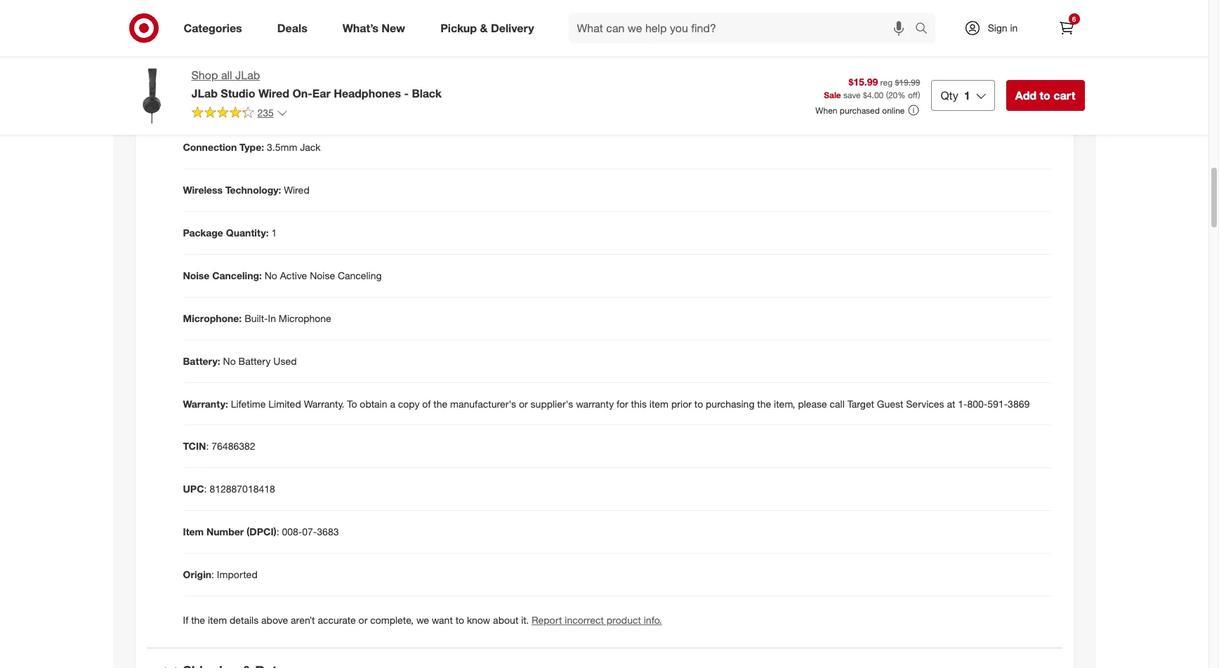 Task type: vqa. For each thing, say whether or not it's contained in the screenshot.
we
yes



Task type: describe. For each thing, give the bounding box(es) containing it.
sign in link
[[952, 13, 1040, 44]]

0 vertical spatial or
[[519, 398, 528, 410]]

technology:
[[225, 184, 281, 196]]

$19.99
[[895, 77, 920, 87]]

canceling
[[338, 269, 382, 281]]

report
[[532, 615, 562, 627]]

in
[[268, 312, 276, 324]]

item,
[[774, 398, 795, 410]]

when purchased online
[[816, 105, 905, 116]]

deals
[[277, 21, 307, 35]]

origin
[[183, 569, 211, 581]]

qty 1
[[941, 88, 970, 103]]

0 vertical spatial item
[[649, 398, 669, 410]]

above
[[261, 615, 288, 627]]

1 vertical spatial to
[[694, 398, 703, 410]]

foam,
[[286, 12, 313, 24]]

at
[[947, 398, 955, 410]]

what's new link
[[331, 13, 423, 44]]

headband,
[[334, 98, 382, 110]]

: for 76486382
[[206, 441, 209, 453]]

ear inside shop all jlab jlab studio wired on-ear headphones - black
[[312, 86, 331, 100]]

search
[[908, 22, 942, 36]]

supplier's
[[531, 398, 573, 410]]

search button
[[908, 13, 942, 46]]

1 vertical spatial 1
[[271, 227, 277, 238]]

: left 008-
[[276, 526, 279, 538]]

used
[[273, 355, 297, 367]]

number
[[206, 526, 244, 538]]

1 vertical spatial wired
[[284, 184, 310, 196]]

type:
[[240, 141, 264, 153]]

if the item details above aren't accurate or complete, we want to know about it. report incorrect product info.
[[183, 615, 662, 627]]

add to cart
[[1015, 88, 1076, 103]]

sign in
[[988, 22, 1018, 34]]

What can we help you find? suggestions appear below search field
[[569, 13, 918, 44]]

material:
[[243, 12, 284, 24]]

591-
[[988, 398, 1008, 410]]

%
[[898, 90, 906, 101]]

1 vertical spatial or
[[359, 615, 368, 627]]

$
[[863, 90, 867, 101]]

76486382
[[212, 441, 255, 453]]

functionality
[[480, 98, 535, 110]]

services
[[906, 398, 944, 410]]

want
[[432, 615, 453, 627]]

07-
[[302, 526, 317, 538]]

wireless
[[183, 184, 223, 196]]

guest
[[877, 398, 903, 410]]

pickup
[[440, 21, 477, 35]]

1 horizontal spatial no
[[265, 269, 277, 281]]

purchasing
[[706, 398, 755, 410]]

3.5mm
[[267, 141, 297, 153]]

0 horizontal spatial to
[[456, 615, 464, 627]]

call
[[460, 98, 477, 110]]

reg
[[880, 77, 893, 87]]

save
[[844, 90, 861, 101]]

new
[[382, 21, 405, 35]]

details
[[230, 615, 259, 627]]

incorrect
[[565, 615, 604, 627]]

0 vertical spatial 1
[[964, 88, 970, 103]]

in
[[1010, 22, 1018, 34]]

report incorrect product info. button
[[532, 614, 662, 628]]

imported
[[217, 569, 258, 581]]

know
[[467, 615, 490, 627]]

1 vertical spatial item
[[208, 615, 227, 627]]

accurate
[[318, 615, 356, 627]]

)
[[918, 90, 920, 101]]

active
[[280, 269, 307, 281]]

product
[[607, 615, 641, 627]]

: for imported
[[211, 569, 214, 581]]

812887018418
[[210, 483, 275, 495]]

qty
[[941, 88, 958, 103]]

1-
[[958, 398, 967, 410]]

235
[[257, 107, 274, 119]]

&
[[480, 21, 488, 35]]

2 horizontal spatial the
[[757, 398, 771, 410]]

complete,
[[370, 615, 414, 627]]

$15.99 reg $19.99 sale save $ 4.00 ( 20 % off )
[[824, 76, 920, 101]]

battery:
[[183, 355, 220, 367]]

sign
[[988, 22, 1007, 34]]

design,
[[425, 98, 457, 110]]

battery
[[238, 355, 271, 367]]

microphone
[[279, 312, 331, 324]]

a
[[390, 398, 395, 410]]

jack
[[300, 141, 321, 153]]

upc : 812887018418
[[183, 483, 275, 495]]

3
[[277, 55, 283, 67]]

warranty: lifetime limited warranty. to obtain a copy of the manufacturer's or supplier's warranty for this item prior to purchasing the item, please call target guest services at 1-800-591-3869
[[183, 398, 1030, 410]]

electronics
[[183, 98, 235, 110]]

manufacturer's
[[450, 398, 516, 410]]

what's
[[343, 21, 378, 35]]

features:
[[238, 98, 282, 110]]

shop all jlab jlab studio wired on-ear headphones - black
[[191, 68, 442, 100]]

tcin
[[183, 441, 206, 453]]

0 vertical spatial jlab
[[235, 68, 260, 82]]



Task type: locate. For each thing, give the bounding box(es) containing it.
to right want at the bottom
[[456, 615, 464, 627]]

: left imported
[[211, 569, 214, 581]]

1 horizontal spatial noise
[[310, 269, 335, 281]]

for
[[617, 398, 628, 410]]

3683
[[317, 526, 339, 538]]

noise right active
[[310, 269, 335, 281]]

1 vertical spatial no
[[223, 355, 236, 367]]

the left item, at the bottom
[[757, 398, 771, 410]]

when
[[816, 105, 837, 116]]

shop
[[191, 68, 218, 82]]

no left the battery
[[223, 355, 236, 367]]

warranty:
[[183, 398, 228, 410]]

package
[[183, 227, 223, 238]]

electronics features: adjustable headband, foldable design, call functionality
[[183, 98, 535, 110]]

1 horizontal spatial jlab
[[235, 68, 260, 82]]

cable/cord
[[183, 55, 236, 67]]

microphone: built-in microphone
[[183, 312, 331, 324]]

to right the add
[[1040, 88, 1051, 103]]

jlab
[[235, 68, 260, 82], [191, 86, 218, 100]]

headphones
[[334, 86, 401, 100]]

0 horizontal spatial the
[[191, 615, 205, 627]]

1 horizontal spatial 1
[[964, 88, 970, 103]]

1
[[964, 88, 970, 103], [271, 227, 277, 238]]

6 link
[[1051, 13, 1082, 44]]

2 noise from the left
[[310, 269, 335, 281]]

to right prior on the bottom right
[[694, 398, 703, 410]]

sale
[[824, 90, 841, 101]]

black
[[412, 86, 442, 100]]

of
[[422, 398, 431, 410]]

6
[[1072, 15, 1076, 23]]

adjustable
[[284, 98, 331, 110]]

0 horizontal spatial ear
[[183, 12, 199, 24]]

jlab down shop
[[191, 86, 218, 100]]

2 horizontal spatial to
[[1040, 88, 1051, 103]]

(dpci)
[[247, 526, 276, 538]]

this
[[631, 398, 647, 410]]

item right this
[[649, 398, 669, 410]]

0 horizontal spatial 1
[[271, 227, 277, 238]]

0 horizontal spatial or
[[359, 615, 368, 627]]

0 vertical spatial ear
[[183, 12, 199, 24]]

0 vertical spatial no
[[265, 269, 277, 281]]

0 horizontal spatial item
[[208, 615, 227, 627]]

online
[[882, 105, 905, 116]]

item number (dpci) : 008-07-3683
[[183, 526, 339, 538]]

please
[[798, 398, 827, 410]]

obtain
[[360, 398, 387, 410]]

: left 812887018418
[[204, 483, 207, 495]]

1 horizontal spatial the
[[434, 398, 447, 410]]

connection
[[183, 141, 237, 153]]

ear
[[183, 12, 199, 24], [312, 86, 331, 100]]

info.
[[644, 615, 662, 627]]

4.00
[[867, 90, 884, 101]]

cable/cord length: 3 feet
[[183, 55, 304, 67]]

0 horizontal spatial jlab
[[191, 86, 218, 100]]

feet
[[285, 55, 304, 67]]

off
[[908, 90, 918, 101]]

if
[[183, 615, 188, 627]]

ear left cushion
[[183, 12, 199, 24]]

0 vertical spatial to
[[1040, 88, 1051, 103]]

the
[[434, 398, 447, 410], [757, 398, 771, 410], [191, 615, 205, 627]]

235 link
[[191, 106, 288, 122]]

aren't
[[291, 615, 315, 627]]

wired right technology:
[[284, 184, 310, 196]]

20
[[888, 90, 898, 101]]

noise canceling: no active noise canceling
[[183, 269, 382, 281]]

:
[[206, 441, 209, 453], [204, 483, 207, 495], [276, 526, 279, 538], [211, 569, 214, 581]]

quantity:
[[226, 227, 269, 238]]

1 horizontal spatial or
[[519, 398, 528, 410]]

foldable
[[384, 98, 422, 110]]

wired up 235
[[258, 86, 289, 100]]

or
[[519, 398, 528, 410], [359, 615, 368, 627]]

item left details
[[208, 615, 227, 627]]

the right if
[[191, 615, 205, 627]]

categories link
[[172, 13, 260, 44]]

jlab down cable/cord length: 3 feet
[[235, 68, 260, 82]]

1 noise from the left
[[183, 269, 210, 281]]

noise left canceling:
[[183, 269, 210, 281]]

origin : imported
[[183, 569, 258, 581]]

1 right quantity:
[[271, 227, 277, 238]]

warranty.
[[304, 398, 344, 410]]

pickup & delivery
[[440, 21, 534, 35]]

categories
[[184, 21, 242, 35]]

image of jlab studio wired on-ear headphones - black image
[[124, 67, 180, 124]]

deals link
[[265, 13, 325, 44]]

built-
[[244, 312, 268, 324]]

ear cushion material: foam, leather
[[183, 12, 349, 24]]

call
[[830, 398, 845, 410]]

add to cart button
[[1006, 80, 1085, 111]]

008-
[[282, 526, 302, 538]]

ear left headband,
[[312, 86, 331, 100]]

microphone:
[[183, 312, 242, 324]]

1 horizontal spatial ear
[[312, 86, 331, 100]]

package quantity: 1
[[183, 227, 277, 238]]

item
[[649, 398, 669, 410], [208, 615, 227, 627]]

or right the accurate
[[359, 615, 368, 627]]

we
[[416, 615, 429, 627]]

: for 812887018418
[[204, 483, 207, 495]]

: left 76486382
[[206, 441, 209, 453]]

cushion
[[202, 12, 240, 24]]

3869
[[1008, 398, 1030, 410]]

1 right qty
[[964, 88, 970, 103]]

wireless technology: wired
[[183, 184, 310, 196]]

1 horizontal spatial to
[[694, 398, 703, 410]]

or left supplier's
[[519, 398, 528, 410]]

0 horizontal spatial noise
[[183, 269, 210, 281]]

to inside "button"
[[1040, 88, 1051, 103]]

1 vertical spatial jlab
[[191, 86, 218, 100]]

0 horizontal spatial no
[[223, 355, 236, 367]]

studio
[[221, 86, 255, 100]]

pickup & delivery link
[[429, 13, 552, 44]]

1 vertical spatial ear
[[312, 86, 331, 100]]

2 vertical spatial to
[[456, 615, 464, 627]]

0 vertical spatial wired
[[258, 86, 289, 100]]

tcin : 76486382
[[183, 441, 255, 453]]

delivery
[[491, 21, 534, 35]]

no left active
[[265, 269, 277, 281]]

the right of
[[434, 398, 447, 410]]

lifetime
[[231, 398, 266, 410]]

on-
[[292, 86, 312, 100]]

1 horizontal spatial item
[[649, 398, 669, 410]]

add
[[1015, 88, 1037, 103]]

canceling:
[[212, 269, 262, 281]]

to
[[347, 398, 357, 410]]

wired inside shop all jlab jlab studio wired on-ear headphones - black
[[258, 86, 289, 100]]



